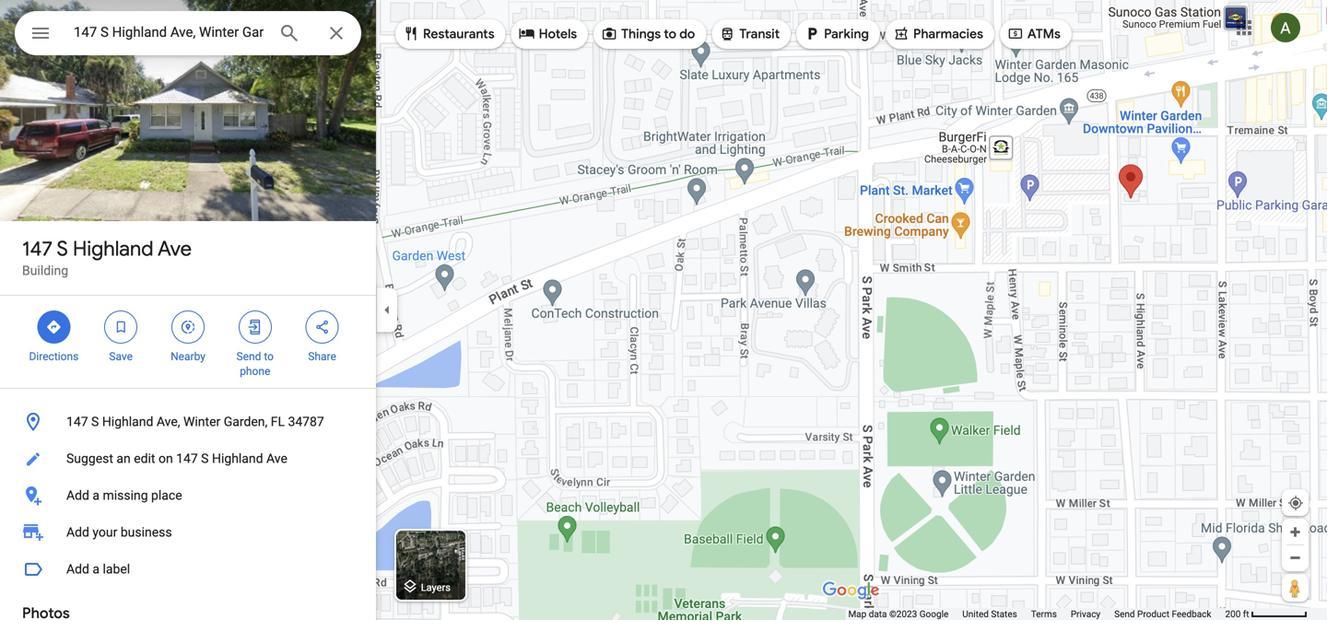Task type: describe. For each thing, give the bounding box(es) containing it.
147 s highland ave building
[[22, 236, 192, 278]]

product
[[1137, 609, 1169, 620]]

 hotels
[[519, 23, 577, 44]]

suggest
[[66, 451, 113, 466]]

add for add a missing place
[[66, 488, 89, 503]]

zoom in image
[[1288, 525, 1302, 539]]

add your business
[[66, 525, 172, 540]]


[[113, 317, 129, 337]]

google account: angela cha  
(angela.cha@adept.ai) image
[[1271, 13, 1300, 43]]

things
[[621, 26, 661, 42]]

©2023
[[889, 609, 917, 620]]

 transit
[[719, 23, 780, 44]]

to inside the  things to do
[[664, 26, 676, 42]]

147 s highland ave, winter garden, fl 34787 button
[[0, 404, 376, 440]]

terms button
[[1031, 608, 1057, 620]]

business
[[121, 525, 172, 540]]


[[180, 317, 196, 337]]


[[719, 23, 736, 44]]

 button
[[15, 11, 66, 59]]

show your location image
[[1287, 495, 1304, 511]]

footer inside google maps element
[[848, 608, 1225, 620]]

phone
[[240, 365, 270, 378]]

states
[[991, 609, 1017, 620]]

on
[[158, 451, 173, 466]]

garden,
[[224, 414, 267, 429]]

147 s highland ave main content
[[0, 0, 376, 620]]

send for send product feedback
[[1114, 609, 1135, 620]]


[[29, 20, 52, 47]]

google
[[919, 609, 949, 620]]

add a label button
[[0, 551, 376, 588]]

save
[[109, 350, 133, 363]]

transit
[[739, 26, 780, 42]]

send product feedback button
[[1114, 608, 1211, 620]]

actions for 147 s highland ave region
[[0, 296, 376, 388]]

atms
[[1027, 26, 1061, 42]]

send product feedback
[[1114, 609, 1211, 620]]

united states button
[[962, 608, 1017, 620]]

highland inside button
[[212, 451, 263, 466]]

suggest an edit on 147 s highland ave
[[66, 451, 287, 466]]

 search field
[[15, 11, 361, 59]]

zoom out image
[[1288, 551, 1302, 565]]

147 for ave,
[[66, 414, 88, 429]]

add for add your business
[[66, 525, 89, 540]]

add a label
[[66, 562, 130, 577]]

add a missing place
[[66, 488, 182, 503]]

map
[[848, 609, 866, 620]]

ft
[[1243, 609, 1249, 620]]


[[804, 23, 820, 44]]

200 ft
[[1225, 609, 1249, 620]]

pharmacies
[[913, 26, 983, 42]]

fl
[[271, 414, 285, 429]]

an
[[116, 451, 131, 466]]

highland for ave
[[73, 236, 153, 262]]

add your business link
[[0, 514, 376, 551]]

s for ave,
[[91, 414, 99, 429]]

terms
[[1031, 609, 1057, 620]]

add a missing place button
[[0, 477, 376, 514]]

suggest an edit on 147 s highland ave button
[[0, 440, 376, 477]]

do
[[679, 26, 695, 42]]

to inside send to phone
[[264, 350, 274, 363]]

200 ft button
[[1225, 609, 1308, 620]]


[[893, 23, 910, 44]]

 parking
[[804, 23, 869, 44]]


[[314, 317, 330, 337]]

layers
[[421, 582, 451, 593]]

ave,
[[157, 414, 180, 429]]

data
[[869, 609, 887, 620]]

147 s highland ave, winter garden, fl 34787
[[66, 414, 324, 429]]

edit
[[134, 451, 155, 466]]



Task type: locate. For each thing, give the bounding box(es) containing it.
building
[[22, 263, 68, 278]]

s inside button
[[201, 451, 209, 466]]

collapse side panel image
[[377, 300, 397, 320]]

show street view coverage image
[[1282, 574, 1309, 602]]

privacy button
[[1071, 608, 1100, 620]]

nearby
[[171, 350, 205, 363]]

place
[[151, 488, 182, 503]]

directions
[[29, 350, 79, 363]]

s
[[57, 236, 68, 262], [91, 414, 99, 429], [201, 451, 209, 466]]

add left your
[[66, 525, 89, 540]]

147 for ave
[[22, 236, 53, 262]]

1 horizontal spatial ave
[[266, 451, 287, 466]]

send
[[236, 350, 261, 363], [1114, 609, 1135, 620]]

1 vertical spatial s
[[91, 414, 99, 429]]

restaurants
[[423, 26, 495, 42]]

s for ave
[[57, 236, 68, 262]]

0 horizontal spatial ave
[[158, 236, 192, 262]]

0 horizontal spatial s
[[57, 236, 68, 262]]

a
[[93, 488, 100, 503], [93, 562, 100, 577]]

to up the phone
[[264, 350, 274, 363]]

highland inside 147 s highland ave building
[[73, 236, 153, 262]]

share
[[308, 350, 336, 363]]

0 horizontal spatial 147
[[22, 236, 53, 262]]

0 vertical spatial ave
[[158, 236, 192, 262]]

send up the phone
[[236, 350, 261, 363]]

map data ©2023 google
[[848, 609, 949, 620]]

1 horizontal spatial 147
[[66, 414, 88, 429]]

147 up suggest
[[66, 414, 88, 429]]

footer
[[848, 608, 1225, 620]]

147 inside button
[[176, 451, 198, 466]]

united
[[962, 609, 989, 620]]

 things to do
[[601, 23, 695, 44]]

ave down fl
[[266, 451, 287, 466]]

1 horizontal spatial s
[[91, 414, 99, 429]]

1 vertical spatial add
[[66, 525, 89, 540]]

your
[[93, 525, 117, 540]]

highland inside button
[[102, 414, 153, 429]]

147 S Highland Ave, Winter Garden, FL 34787 field
[[15, 11, 361, 55]]

1 vertical spatial to
[[264, 350, 274, 363]]

highland up an
[[102, 414, 153, 429]]

highland up 
[[73, 236, 153, 262]]

34787
[[288, 414, 324, 429]]


[[1007, 23, 1024, 44]]

2 vertical spatial 147
[[176, 451, 198, 466]]

0 vertical spatial add
[[66, 488, 89, 503]]

200
[[1225, 609, 1241, 620]]

1 add from the top
[[66, 488, 89, 503]]

2 vertical spatial s
[[201, 451, 209, 466]]

a left missing
[[93, 488, 100, 503]]

add for add a label
[[66, 562, 89, 577]]

s up suggest
[[91, 414, 99, 429]]

add down suggest
[[66, 488, 89, 503]]

0 vertical spatial to
[[664, 26, 676, 42]]

ave
[[158, 236, 192, 262], [266, 451, 287, 466]]


[[46, 317, 62, 337]]

2 add from the top
[[66, 525, 89, 540]]

google maps element
[[0, 0, 1327, 620]]

send for send to phone
[[236, 350, 261, 363]]

147 right "on"
[[176, 451, 198, 466]]

highland
[[73, 236, 153, 262], [102, 414, 153, 429], [212, 451, 263, 466]]

add inside "link"
[[66, 525, 89, 540]]

s inside button
[[91, 414, 99, 429]]

0 vertical spatial highland
[[73, 236, 153, 262]]

147 inside button
[[66, 414, 88, 429]]

0 vertical spatial a
[[93, 488, 100, 503]]

0 vertical spatial 147
[[22, 236, 53, 262]]

highland down garden,
[[212, 451, 263, 466]]

send inside send to phone
[[236, 350, 261, 363]]

parking
[[824, 26, 869, 42]]

s up the building
[[57, 236, 68, 262]]

 atms
[[1007, 23, 1061, 44]]

2 horizontal spatial 147
[[176, 451, 198, 466]]

a for missing
[[93, 488, 100, 503]]

a for label
[[93, 562, 100, 577]]

1 vertical spatial highland
[[102, 414, 153, 429]]

147
[[22, 236, 53, 262], [66, 414, 88, 429], [176, 451, 198, 466]]


[[601, 23, 618, 44]]

0 vertical spatial s
[[57, 236, 68, 262]]

 restaurants
[[403, 23, 495, 44]]

label
[[103, 562, 130, 577]]

send inside button
[[1114, 609, 1135, 620]]

s down winter
[[201, 451, 209, 466]]

send to phone
[[236, 350, 274, 378]]

ave inside button
[[266, 451, 287, 466]]

add
[[66, 488, 89, 503], [66, 525, 89, 540], [66, 562, 89, 577]]

147 up the building
[[22, 236, 53, 262]]

none field inside 147 s highland ave, winter garden, fl 34787 field
[[74, 21, 264, 43]]

footer containing map data ©2023 google
[[848, 608, 1225, 620]]

s inside 147 s highland ave building
[[57, 236, 68, 262]]


[[247, 317, 263, 337]]

0 horizontal spatial to
[[264, 350, 274, 363]]

privacy
[[1071, 609, 1100, 620]]

1 vertical spatial a
[[93, 562, 100, 577]]

2 vertical spatial add
[[66, 562, 89, 577]]

1 a from the top
[[93, 488, 100, 503]]

0 horizontal spatial send
[[236, 350, 261, 363]]

2 a from the top
[[93, 562, 100, 577]]


[[519, 23, 535, 44]]

united states
[[962, 609, 1017, 620]]

to left do
[[664, 26, 676, 42]]

 pharmacies
[[893, 23, 983, 44]]

a left label
[[93, 562, 100, 577]]

2 vertical spatial highland
[[212, 451, 263, 466]]

1 vertical spatial 147
[[66, 414, 88, 429]]

1 vertical spatial send
[[1114, 609, 1135, 620]]

1 horizontal spatial to
[[664, 26, 676, 42]]

3 add from the top
[[66, 562, 89, 577]]

147 inside 147 s highland ave building
[[22, 236, 53, 262]]

winter
[[183, 414, 220, 429]]

missing
[[103, 488, 148, 503]]

to
[[664, 26, 676, 42], [264, 350, 274, 363]]

send left product
[[1114, 609, 1135, 620]]

ave inside 147 s highland ave building
[[158, 236, 192, 262]]


[[403, 23, 419, 44]]

None field
[[74, 21, 264, 43]]

1 horizontal spatial send
[[1114, 609, 1135, 620]]

add left label
[[66, 562, 89, 577]]

feedback
[[1172, 609, 1211, 620]]

hotels
[[539, 26, 577, 42]]

ave up 
[[158, 236, 192, 262]]

2 horizontal spatial s
[[201, 451, 209, 466]]

highland for ave,
[[102, 414, 153, 429]]

0 vertical spatial send
[[236, 350, 261, 363]]

1 vertical spatial ave
[[266, 451, 287, 466]]



Task type: vqa. For each thing, say whether or not it's contained in the screenshot.
Flight search field
no



